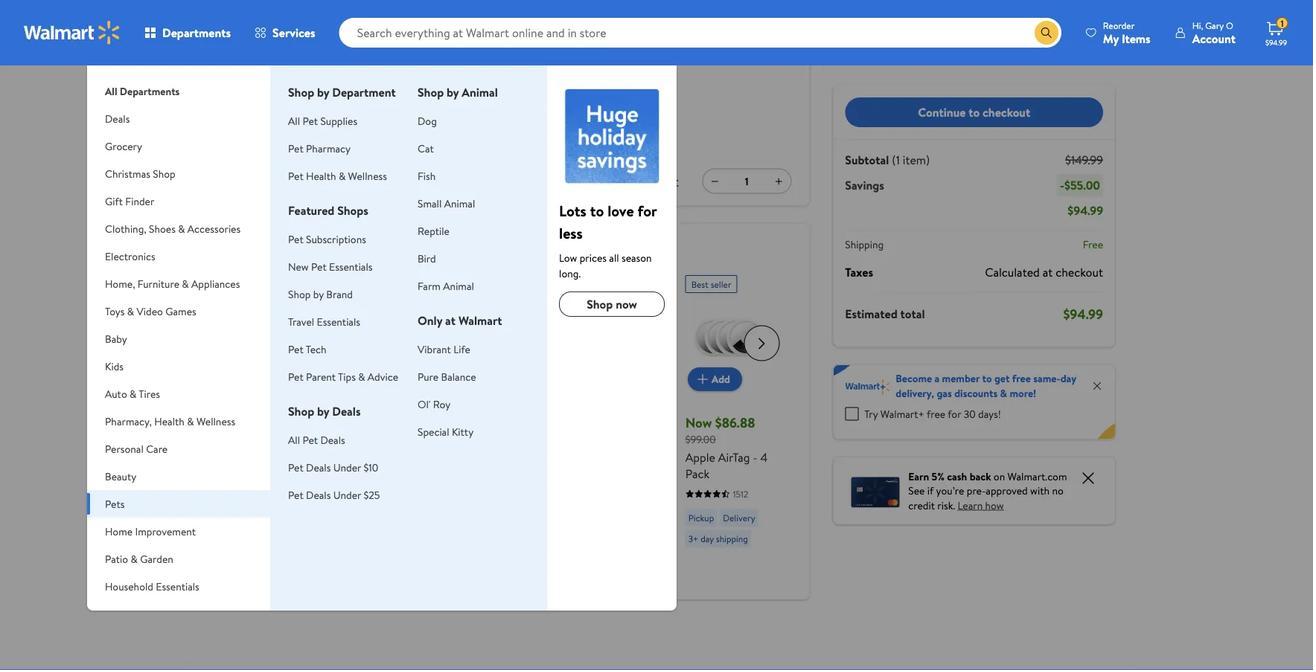Task type: vqa. For each thing, say whether or not it's contained in the screenshot.
oz inside $3.96 39.2 ¢/oz Hershey's Kisses Milk Chocolate Christmas Candy, Bag 10.1 oz
no



Task type: describe. For each thing, give the bounding box(es) containing it.
subscriptions
[[306, 232, 366, 246]]

now $19.88 $24.98 onn. reusable 35mm camera with flash
[[340, 414, 416, 498]]

view details button
[[313, 70, 366, 85]]

returns
[[371, 11, 403, 26]]

Search search field
[[339, 18, 1062, 48]]

delivery,
[[896, 386, 934, 401]]

discounts
[[955, 386, 998, 401]]

shop now
[[587, 296, 637, 313]]

essentials for travel essentials
[[317, 315, 360, 329]]

best seller for onn. reusable 35mm camera with flash
[[346, 278, 386, 290]]

0 horizontal spatial less
[[296, 242, 317, 260]]

best seller for justice girls micro mini dome crossbody, pink tie dye
[[461, 278, 501, 290]]

2- for day
[[228, 549, 236, 562]]

all for shop by department
[[288, 114, 300, 128]]

departments button
[[133, 15, 243, 51]]

search icon image
[[1041, 27, 1053, 39]]

& inside toys & video games dropdown button
[[127, 304, 134, 319]]

kids
[[105, 359, 124, 374]]

shipping for 2-day shipping
[[251, 549, 283, 562]]

dye
[[473, 501, 494, 518]]

0 vertical spatial all
[[105, 84, 117, 98]]

gift for gift finder
[[105, 194, 123, 208]]

2-day shipping
[[228, 549, 283, 562]]

deals inside dropdown button
[[105, 111, 130, 126]]

continue to checkout
[[918, 104, 1030, 120]]

remove button
[[547, 169, 595, 193]]

0 horizontal spatial walmart
[[334, 53, 372, 67]]

& inside the pharmacy, health & wellness dropdown button
[[187, 414, 194, 429]]

2 vertical spatial $94.99
[[1063, 305, 1103, 323]]

at for calculated at checkout
[[1043, 264, 1053, 280]]

featured
[[288, 203, 335, 219]]

plan for $8.00
[[366, 132, 385, 147]]

best seller for apple airpods with charging case (2nd generation)
[[231, 278, 271, 290]]

close walmart plus section image
[[1091, 380, 1103, 392]]

add up view
[[313, 53, 331, 67]]

allstate
[[460, 53, 495, 67]]

pharmacy, health & wellness
[[105, 414, 235, 429]]

camera
[[375, 465, 416, 482]]

pet down shop by deals
[[303, 433, 318, 447]]

add button inside now $99.00 group
[[227, 367, 282, 391]]

pure balance
[[418, 370, 476, 384]]

apple airpods with charging case (2nd generation)
[[225, 449, 298, 514]]

balance
[[441, 370, 476, 384]]

deals down pet deals under $10 link
[[306, 488, 331, 503]]

case
[[225, 482, 250, 498]]

gift ideas for less
[[216, 242, 317, 260]]

with inside now $19.88 $24.98 onn. reusable 35mm camera with flash
[[340, 482, 362, 498]]

beauty
[[105, 469, 136, 484]]

risk.
[[938, 498, 955, 513]]

pink
[[515, 485, 537, 501]]

checkout for continue to checkout
[[983, 104, 1030, 120]]

add to cart image for now $19.88
[[348, 370, 366, 388]]

how
[[985, 498, 1004, 513]]

shop for animal
[[418, 84, 444, 101]]

checkout for calculated at checkout
[[1056, 264, 1103, 280]]

seller for onn. reusable 35mm camera with flash
[[365, 278, 386, 290]]

apple inside apple airpods with charging case (2nd generation)
[[225, 449, 255, 465]]

now $19.88 group
[[340, 269, 428, 570]]

best for apple airpods with charging case (2nd generation)
[[231, 278, 248, 290]]

long.
[[559, 266, 581, 281]]

savings
[[845, 177, 884, 194]]

shop inside "link"
[[587, 296, 613, 313]]

pack
[[685, 465, 710, 482]]

pet pharmacy
[[288, 141, 351, 156]]

delivery inside now $99.00 group
[[262, 528, 295, 541]]

appliances
[[191, 277, 240, 291]]

with inside apple airpods with charging case (2nd generation)
[[225, 465, 247, 482]]

by for shop by brand
[[313, 287, 324, 302]]

time.)
[[458, 89, 481, 102]]

day inside now $99.00 group
[[236, 549, 249, 562]]

free for free 30-day returns
[[314, 11, 334, 26]]

walmart plus image
[[845, 380, 890, 395]]

onn.
[[340, 449, 362, 465]]

decrease quantity sony wh-ch720n-noise canceling wireless bluetooth headphones- black, current quantity 1 image
[[709, 175, 721, 187]]

credit
[[908, 498, 935, 513]]

earn 5% cash back on walmart.com
[[908, 469, 1067, 484]]

2- for year
[[336, 132, 344, 147]]

special
[[418, 425, 449, 439]]

at inside view details (only one option can be selected at a time.)
[[442, 89, 450, 102]]

year for 3-
[[345, 108, 364, 123]]

wellness for pharmacy, health & wellness
[[196, 414, 235, 429]]

travel essentials
[[288, 315, 360, 329]]

continue
[[918, 104, 966, 120]]

auto & tires
[[105, 387, 160, 401]]

small animal link
[[418, 196, 475, 211]]

toys & video games button
[[87, 298, 270, 325]]

best for justice girls micro mini dome crossbody, pink tie dye
[[461, 278, 478, 290]]

learn
[[958, 498, 983, 513]]

at for only at walmart
[[445, 313, 456, 329]]

same-
[[1034, 371, 1061, 386]]

1 horizontal spatial walmart
[[459, 313, 502, 329]]

Try Walmart+ free for 30 days! checkbox
[[845, 408, 859, 421]]

micro
[[455, 452, 485, 469]]

- inside now $86.88 $99.00 apple airtag - 4 pack
[[753, 449, 758, 465]]

to for checkout
[[969, 104, 980, 120]]

animal for small animal
[[444, 196, 475, 211]]

now $86.88 group
[[685, 269, 774, 554]]

gary
[[1205, 19, 1224, 32]]

3+ day shipping
[[688, 533, 748, 545]]

personal care
[[105, 442, 168, 456]]

only
[[418, 313, 442, 329]]

seller for apple airtag - 4 pack
[[711, 278, 731, 290]]

new pet essentials
[[288, 259, 373, 274]]

travel essentials link
[[288, 315, 360, 329]]

learn how
[[958, 498, 1004, 513]]

-$55.00
[[1060, 177, 1100, 194]]

$149.99
[[1065, 152, 1103, 168]]

pet deals under $10 link
[[288, 460, 378, 475]]

a inside view details (only one option can be selected at a time.)
[[452, 89, 456, 102]]

add inside now $19.88 group
[[366, 372, 385, 386]]

shipping for 3+ day shipping
[[716, 533, 748, 545]]

dog link
[[418, 114, 437, 128]]

5%
[[932, 469, 945, 484]]

vibrant
[[418, 342, 451, 357]]

pre-
[[967, 484, 986, 498]]

tires
[[139, 387, 160, 401]]

dismiss capital one banner image
[[1080, 469, 1097, 487]]

3+
[[688, 533, 699, 545]]

pure balance link
[[418, 370, 476, 384]]

shop by brand
[[288, 287, 353, 302]]

beauty button
[[87, 463, 270, 491]]

best seller for apple airtag - 4 pack
[[691, 278, 731, 290]]

(2nd
[[253, 482, 276, 498]]

health for pharmacy,
[[154, 414, 185, 429]]

deals button
[[87, 105, 270, 133]]

items
[[1122, 30, 1151, 47]]

pet deals under $25 link
[[288, 488, 380, 503]]

cat link
[[418, 141, 434, 156]]

hi, gary o account
[[1192, 19, 1236, 47]]

by right plan
[[447, 53, 458, 67]]

o
[[1226, 19, 1233, 32]]

$14.00 group
[[455, 269, 543, 557]]

health for pet
[[306, 169, 336, 183]]

0 horizontal spatial 1
[[745, 174, 749, 189]]

view details (only one option can be selected at a time.)
[[313, 70, 481, 102]]

dome
[[455, 469, 487, 485]]

ol' roy
[[418, 397, 451, 412]]

household
[[105, 580, 153, 594]]

shop by animal
[[418, 84, 498, 101]]

estimated total
[[845, 306, 925, 322]]

fish
[[418, 169, 436, 183]]

pets image
[[559, 83, 665, 189]]

shop by brand link
[[288, 287, 353, 302]]

0 vertical spatial $55.00
[[765, 6, 792, 19]]

less inside lots to love for less low prices all season long.
[[559, 223, 583, 243]]

with inside see if you're pre-approved with no credit risk.
[[1030, 484, 1050, 498]]

farm animal
[[418, 279, 474, 293]]

shop now link
[[559, 292, 665, 317]]

try
[[865, 407, 878, 422]]

shop for brand
[[288, 287, 311, 302]]

day inside become a member to get free same-day delivery, gas discounts & more!
[[1061, 371, 1076, 386]]

$14.00
[[455, 414, 494, 432]]

1 vertical spatial $94.99
[[1068, 203, 1103, 219]]

season
[[622, 251, 652, 265]]

$99.00 inside group
[[255, 414, 294, 432]]

personal
[[105, 442, 144, 456]]

cat
[[418, 141, 434, 156]]

try walmart+ free for 30 days!
[[865, 407, 1001, 422]]

now for now $99.00
[[225, 414, 252, 432]]



Task type: locate. For each thing, give the bounding box(es) containing it.
0 horizontal spatial $99.00
[[255, 414, 294, 432]]

& right patio
[[131, 552, 138, 567]]

2 horizontal spatial with
[[1030, 484, 1050, 498]]

0 vertical spatial free
[[1012, 371, 1031, 386]]

plan down option
[[366, 108, 385, 123]]

free right get
[[1012, 371, 1031, 386]]

shop up all pet deals
[[288, 404, 314, 420]]

to left get
[[982, 371, 992, 386]]

2- down supplies
[[336, 132, 344, 147]]

& right shoes
[[178, 221, 185, 236]]

pet up new
[[288, 232, 304, 246]]

remove
[[553, 174, 589, 188]]

1 best from the left
[[231, 278, 248, 290]]

animal down the allstate
[[462, 84, 498, 101]]

electronics button
[[87, 243, 270, 270]]

shop for deals
[[288, 404, 314, 420]]

1 vertical spatial walmart
[[459, 313, 502, 329]]

0 horizontal spatial 2-
[[228, 549, 236, 562]]

apple
[[225, 449, 255, 465], [685, 449, 715, 465]]

gift for gift ideas for less
[[216, 242, 239, 260]]

$55.00 right save
[[765, 6, 792, 19]]

at right calculated
[[1043, 264, 1053, 280]]

$55.00 down $149.99
[[1065, 177, 1100, 194]]

2 horizontal spatial add to cart image
[[694, 370, 712, 388]]

best seller inside now $99.00 group
[[231, 278, 271, 290]]

0 vertical spatial essentials
[[329, 259, 373, 274]]

animal right farm
[[443, 279, 474, 293]]

pharmacy
[[306, 141, 351, 156]]

1 horizontal spatial add to cart image
[[464, 370, 481, 388]]

& down pharmacy
[[339, 169, 346, 183]]

add to cart image down "life"
[[464, 370, 481, 388]]

3 seller from the left
[[480, 278, 501, 290]]

justice
[[455, 436, 491, 452]]

1 vertical spatial 2-
[[228, 549, 236, 562]]

apple left airtag
[[685, 449, 715, 465]]

day left returns
[[353, 11, 368, 26]]

you
[[732, 8, 743, 18]]

0 horizontal spatial wellness
[[196, 414, 235, 429]]

2 now from the left
[[340, 414, 367, 432]]

gas
[[937, 386, 952, 401]]

1 horizontal spatial shipping
[[716, 533, 748, 545]]

essentials down patio & garden dropdown button at left bottom
[[156, 580, 199, 594]]

banner containing become a member to get free same-day delivery, gas discounts & more!
[[833, 365, 1115, 440]]

low
[[559, 251, 577, 265]]

free
[[314, 11, 334, 26], [1083, 237, 1103, 252]]

ol'
[[418, 397, 431, 412]]

1 horizontal spatial less
[[559, 223, 583, 243]]

deals down "all pet deals" link
[[306, 460, 331, 475]]

free left 30-
[[314, 11, 334, 26]]

deals up $24.98
[[332, 404, 361, 420]]

$55.00
[[765, 6, 792, 19], [1065, 177, 1100, 194]]

free 30-day returns
[[314, 11, 403, 26]]

1 plan from the top
[[366, 108, 385, 123]]

2-year plan - $8.00
[[336, 132, 419, 147]]

farm animal link
[[418, 279, 474, 293]]

& inside the home, furniture & appliances dropdown button
[[182, 277, 189, 291]]

day down generation)
[[236, 549, 249, 562]]

1 vertical spatial animal
[[444, 196, 475, 211]]

seller inside $14.00 group
[[480, 278, 501, 290]]

add to cart image for now $86.88
[[694, 370, 712, 388]]

2 add to cart image from the left
[[464, 370, 481, 388]]

pharmacy,
[[105, 414, 152, 429]]

by for shop by deals
[[317, 404, 329, 420]]

2 vertical spatial at
[[445, 313, 456, 329]]

& inside become a member to get free same-day delivery, gas discounts & more!
[[1000, 386, 1007, 401]]

seller for justice girls micro mini dome crossbody, pink tie dye
[[480, 278, 501, 290]]

pet up 29550
[[288, 488, 304, 503]]

pet down pet pharmacy
[[288, 169, 304, 183]]

& inside sports & outdoors dropdown button
[[137, 607, 144, 622]]

gift finder
[[105, 194, 154, 208]]

reptile link
[[418, 224, 450, 238]]

reorder
[[1103, 19, 1135, 32]]

at right only
[[445, 313, 456, 329]]

baby button
[[87, 325, 270, 353]]

pet parent tips & advice
[[288, 370, 398, 384]]

1 vertical spatial 1
[[745, 174, 749, 189]]

day inside now $86.88 group
[[701, 533, 714, 545]]

day left close walmart plus section image
[[1061, 371, 1076, 386]]

1 horizontal spatial add button
[[342, 367, 397, 391]]

2 seller from the left
[[365, 278, 386, 290]]

item)
[[903, 152, 930, 168]]

$94.99 right account
[[1266, 37, 1287, 47]]

1 horizontal spatial checkout
[[1056, 264, 1103, 280]]

see
[[908, 484, 925, 498]]

1 horizontal spatial 2-
[[336, 132, 344, 147]]

seller for apple airpods with charging case (2nd generation)
[[250, 278, 271, 290]]

household essentials
[[105, 580, 199, 594]]

electronics
[[105, 249, 155, 264]]

2 horizontal spatial now
[[685, 414, 712, 432]]

1 vertical spatial wellness
[[196, 414, 235, 429]]

3-Year plan - $11.00 checkbox
[[313, 109, 327, 122]]

now up charging
[[225, 414, 252, 432]]

pet right new
[[311, 259, 327, 274]]

1 vertical spatial all
[[288, 114, 300, 128]]

add to cart image inside $14.00 group
[[464, 370, 481, 388]]

add button for now $86.88
[[688, 367, 742, 391]]

best seller inside now $86.88 group
[[691, 278, 731, 290]]

0 vertical spatial walmart
[[334, 53, 372, 67]]

pet up 2-year plan - $8.00 checkbox
[[303, 114, 318, 128]]

0 vertical spatial plan
[[366, 108, 385, 123]]

0 horizontal spatial apple
[[225, 449, 255, 465]]

apple inside now $86.88 $99.00 apple airtag - 4 pack
[[685, 449, 715, 465]]

& right sports
[[137, 607, 144, 622]]

pet pharmacy link
[[288, 141, 351, 156]]

Walmart Site-Wide search field
[[339, 18, 1062, 48]]

add to cart image
[[348, 370, 366, 388], [464, 370, 481, 388], [694, 370, 712, 388]]

0 vertical spatial health
[[306, 169, 336, 183]]

shop down grocery dropdown button
[[153, 166, 175, 181]]

& inside clothing, shoes & accessories dropdown button
[[178, 221, 185, 236]]

0 vertical spatial a
[[452, 89, 456, 102]]

animal right small
[[444, 196, 475, 211]]

checkout right calculated
[[1056, 264, 1103, 280]]

0 vertical spatial $94.99
[[1266, 37, 1287, 47]]

at right the selected
[[442, 89, 450, 102]]

for inside lots to love for less low prices all season long.
[[638, 200, 657, 221]]

0 horizontal spatial to
[[590, 200, 604, 221]]

more!
[[1010, 386, 1036, 401]]

2 vertical spatial animal
[[443, 279, 474, 293]]

best seller inside now $19.88 group
[[346, 278, 386, 290]]

& right toys
[[127, 304, 134, 319]]

$94.99 down "-$55.00"
[[1068, 203, 1103, 219]]

pet for pet subscriptions
[[288, 232, 304, 246]]

capital one credit card image
[[851, 474, 900, 508]]

free inside become a member to get free same-day delivery, gas discounts & more!
[[1012, 371, 1031, 386]]

pet subscriptions link
[[288, 232, 366, 246]]

with left the no
[[1030, 484, 1050, 498]]

add button inside now $86.88 group
[[688, 367, 742, 391]]

shop down new
[[288, 287, 311, 302]]

farm
[[418, 279, 441, 293]]

3 best seller from the left
[[461, 278, 501, 290]]

& right tips
[[358, 370, 365, 384]]

for right ideas
[[276, 242, 293, 260]]

0 horizontal spatial health
[[154, 414, 185, 429]]

by for shop by department
[[317, 84, 329, 101]]

1 vertical spatial plan
[[366, 132, 385, 147]]

1 vertical spatial shipping
[[251, 549, 283, 562]]

1 horizontal spatial to
[[969, 104, 980, 120]]

supplies
[[320, 114, 357, 128]]

30
[[964, 407, 976, 422]]

0 horizontal spatial shipping
[[251, 549, 283, 562]]

a left time.)
[[452, 89, 456, 102]]

pet deals under $10
[[288, 460, 378, 475]]

all up grocery
[[105, 84, 117, 98]]

shop left "now"
[[587, 296, 613, 313]]

3 now from the left
[[685, 414, 712, 432]]

0 vertical spatial year
[[345, 108, 364, 123]]

home, furniture & appliances button
[[87, 270, 270, 298]]

seller inside now $99.00 group
[[250, 278, 271, 290]]

seller inside now $86.88 group
[[711, 278, 731, 290]]

2 best seller from the left
[[346, 278, 386, 290]]

0 vertical spatial gift
[[105, 194, 123, 208]]

4 best seller from the left
[[691, 278, 731, 290]]

checkout right continue
[[983, 104, 1030, 120]]

wellness for pet health & wellness
[[348, 169, 387, 183]]

under for $10
[[333, 460, 361, 475]]

add inside now $99.00 group
[[251, 372, 270, 386]]

now for now $86.88 $99.00 apple airtag - 4 pack
[[685, 414, 712, 432]]

crossbody,
[[455, 485, 512, 501]]

2 apple from the left
[[685, 449, 715, 465]]

under for $25
[[333, 488, 361, 503]]

plan
[[425, 53, 445, 67]]

1 vertical spatial free
[[1083, 237, 1103, 252]]

now for now $19.88 $24.98 onn. reusable 35mm camera with flash
[[340, 414, 367, 432]]

pet down all pet deals
[[288, 460, 304, 475]]

clothing, shoes & accessories button
[[87, 215, 270, 243]]

to right continue
[[969, 104, 980, 120]]

outdoors
[[146, 607, 190, 622]]

shop up the dog 'link'
[[418, 84, 444, 101]]

shipping right 3+
[[716, 533, 748, 545]]

pet for pet pharmacy
[[288, 141, 304, 156]]

shop inside dropdown button
[[153, 166, 175, 181]]

free down gas
[[927, 407, 946, 422]]

become a member to get free same-day delivery, gas discounts & more!
[[896, 371, 1076, 401]]

pet left parent
[[288, 370, 304, 384]]

add to cart image inside now $86.88 group
[[694, 370, 712, 388]]

essentials for household essentials
[[156, 580, 199, 594]]

accessories
[[188, 221, 241, 236]]

1 vertical spatial a
[[935, 371, 940, 386]]

my
[[1103, 30, 1119, 47]]

1 horizontal spatial gift
[[216, 242, 239, 260]]

by up all pet deals
[[317, 404, 329, 420]]

walmart up "life"
[[459, 313, 502, 329]]

1 right "o"
[[1281, 17, 1284, 30]]

delivery down 29550
[[262, 528, 295, 541]]

0 horizontal spatial now
[[225, 414, 252, 432]]

services
[[273, 25, 315, 41]]

love
[[608, 200, 634, 221]]

0 vertical spatial animal
[[462, 84, 498, 101]]

1 horizontal spatial with
[[340, 482, 362, 498]]

special kitty
[[418, 425, 474, 439]]

1 right decrease quantity sony wh-ch720n-noise canceling wireless bluetooth headphones- black, current quantity 1 icon
[[745, 174, 749, 189]]

1 horizontal spatial free
[[1012, 371, 1031, 386]]

get
[[995, 371, 1010, 386]]

apple up case
[[225, 449, 255, 465]]

2- down generation)
[[228, 549, 236, 562]]

2 vertical spatial essentials
[[156, 580, 199, 594]]

pet for pet parent tips & advice
[[288, 370, 304, 384]]

learn how link
[[958, 498, 1004, 513]]

departments up "deals" dropdown button
[[120, 84, 180, 98]]

best inside now $86.88 group
[[691, 278, 709, 290]]

pet left tech
[[288, 342, 304, 357]]

delivery down 1512
[[723, 512, 755, 524]]

& left more!
[[1000, 386, 1007, 401]]

1 vertical spatial to
[[590, 200, 604, 221]]

gift
[[105, 194, 123, 208], [216, 242, 239, 260]]

$99.00 up airpods on the left bottom of page
[[255, 414, 294, 432]]

add
[[313, 53, 331, 67], [251, 372, 270, 386], [366, 372, 385, 386], [712, 372, 730, 386]]

2 best from the left
[[346, 278, 363, 290]]

for right love
[[638, 200, 657, 221]]

health down pet pharmacy link
[[306, 169, 336, 183]]

4 seller from the left
[[711, 278, 731, 290]]

christmas shop
[[105, 166, 175, 181]]

1 vertical spatial year
[[344, 132, 364, 147]]

add to cart image left advice
[[348, 370, 366, 388]]

1 seller from the left
[[250, 278, 271, 290]]

1 horizontal spatial free
[[1083, 237, 1103, 252]]

1 vertical spatial delivery
[[262, 528, 295, 541]]

& inside 'auto & tires' dropdown button
[[130, 387, 137, 401]]

$11.00
[[394, 108, 420, 123]]

add right tips
[[366, 372, 385, 386]]

0 vertical spatial delivery
[[723, 512, 755, 524]]

for right save
[[642, 174, 655, 188]]

1 under from the top
[[333, 460, 361, 475]]

3 add button from the left
[[688, 367, 742, 391]]

2 plan from the top
[[366, 132, 385, 147]]

now inside now $19.88 $24.98 onn. reusable 35mm camera with flash
[[340, 414, 367, 432]]

travel
[[288, 315, 314, 329]]

0 horizontal spatial checkout
[[983, 104, 1030, 120]]

departments up all departments link
[[162, 25, 231, 41]]

2 under from the top
[[333, 488, 361, 503]]

plan
[[366, 108, 385, 123], [366, 132, 385, 147]]

all pet supplies link
[[288, 114, 357, 128]]

$99.00 up pack
[[685, 432, 716, 447]]

& inside patio & garden dropdown button
[[131, 552, 138, 567]]

1 vertical spatial departments
[[120, 84, 180, 98]]

add inside now $86.88 group
[[712, 372, 730, 386]]

1 now from the left
[[225, 414, 252, 432]]

household essentials button
[[87, 573, 270, 601]]

1 best seller from the left
[[231, 278, 271, 290]]

ol' roy link
[[418, 397, 451, 412]]

0 horizontal spatial with
[[225, 465, 247, 482]]

year down supplies
[[344, 132, 364, 147]]

1 vertical spatial $55.00
[[1065, 177, 1100, 194]]

all pet deals
[[288, 433, 345, 447]]

parent
[[306, 370, 336, 384]]

ideas
[[243, 242, 272, 260]]

2 horizontal spatial to
[[982, 371, 992, 386]]

patio & garden button
[[87, 546, 270, 573]]

no
[[1052, 484, 1064, 498]]

1 year from the top
[[345, 108, 364, 123]]

baby
[[105, 332, 127, 346]]

essentials inside dropdown button
[[156, 580, 199, 594]]

gift left finder
[[105, 194, 123, 208]]

0 vertical spatial wellness
[[348, 169, 387, 183]]

1 horizontal spatial wellness
[[348, 169, 387, 183]]

walmart image
[[24, 21, 121, 45]]

now inside now $86.88 $99.00 apple airtag - 4 pack
[[685, 414, 712, 432]]

1 add to cart image from the left
[[348, 370, 366, 388]]

deals up grocery
[[105, 111, 130, 126]]

0 vertical spatial to
[[969, 104, 980, 120]]

4 best from the left
[[691, 278, 709, 290]]

day right 3+
[[701, 533, 714, 545]]

3 best from the left
[[461, 278, 478, 290]]

essentials up "brand"
[[329, 259, 373, 274]]

essentials down "brand"
[[317, 315, 360, 329]]

pet for pet deals under $25
[[288, 488, 304, 503]]

vibrant life
[[418, 342, 470, 357]]

kids button
[[87, 353, 270, 380]]

departments inside dropdown button
[[162, 25, 231, 41]]

plan for $11.00
[[366, 108, 385, 123]]

0 vertical spatial 2-
[[336, 132, 344, 147]]

can
[[380, 89, 394, 102]]

calculated at checkout
[[985, 264, 1103, 280]]

$10
[[364, 460, 378, 475]]

0 horizontal spatial add to cart image
[[348, 370, 366, 388]]

2 horizontal spatial add button
[[688, 367, 742, 391]]

1 horizontal spatial a
[[935, 371, 940, 386]]

all for shop by deals
[[288, 433, 300, 447]]

health down 'auto & tires' dropdown button
[[154, 414, 185, 429]]

save for later
[[619, 174, 678, 188]]

all
[[609, 251, 619, 265]]

pet health & wellness
[[288, 169, 387, 183]]

add to cart image up now $86.88 $99.00 apple airtag - 4 pack
[[694, 370, 712, 388]]

best inside $14.00 group
[[461, 278, 478, 290]]

seller inside now $19.88 group
[[365, 278, 386, 290]]

for left 30
[[948, 407, 961, 422]]

pharmacy, health & wellness button
[[87, 408, 270, 436]]

to inside lots to love for less low prices all season long.
[[590, 200, 604, 221]]

add to cart image inside now $19.88 group
[[348, 370, 366, 388]]

2 year from the top
[[344, 132, 364, 147]]

next slide for horizontalscrollerrecommendations list image
[[744, 326, 780, 361]]

by left one
[[317, 84, 329, 101]]

wellness inside dropdown button
[[196, 414, 235, 429]]

1 vertical spatial checkout
[[1056, 264, 1103, 280]]

1 horizontal spatial now
[[340, 414, 367, 432]]

by right the selected
[[447, 84, 459, 101]]

& left tires
[[130, 387, 137, 401]]

gift down accessories
[[216, 242, 239, 260]]

checkout inside button
[[983, 104, 1030, 120]]

group
[[570, 269, 659, 536]]

1 horizontal spatial $55.00
[[1065, 177, 1100, 194]]

now left $86.88
[[685, 414, 712, 432]]

to left love
[[590, 200, 604, 221]]

delivery inside now $86.88 group
[[723, 512, 755, 524]]

0 horizontal spatial free
[[927, 407, 946, 422]]

1 add button from the left
[[227, 367, 282, 391]]

2 add button from the left
[[342, 367, 397, 391]]

free up calculated at checkout in the top of the page
[[1083, 237, 1103, 252]]

by for shop by animal
[[447, 84, 459, 101]]

shipping inside now $86.88 group
[[716, 533, 748, 545]]

0 vertical spatial shipping
[[716, 533, 748, 545]]

1 vertical spatial gift
[[216, 242, 239, 260]]

1 vertical spatial essentials
[[317, 315, 360, 329]]

save for later button
[[616, 169, 681, 193]]

0 vertical spatial under
[[333, 460, 361, 475]]

0 vertical spatial departments
[[162, 25, 231, 41]]

year down one
[[345, 108, 364, 123]]

wellness up shops
[[348, 169, 387, 183]]

christmas shop button
[[87, 160, 270, 188]]

1 vertical spatial free
[[927, 407, 946, 422]]

0 horizontal spatial a
[[452, 89, 456, 102]]

under down 35mm at the bottom left
[[333, 488, 361, 503]]

best inside now $99.00 group
[[231, 278, 248, 290]]

0 horizontal spatial free
[[314, 11, 334, 26]]

0 horizontal spatial add button
[[227, 367, 282, 391]]

health inside dropdown button
[[154, 414, 185, 429]]

best for onn. reusable 35mm camera with flash
[[346, 278, 363, 290]]

pet deals under $25
[[288, 488, 380, 503]]

for inside banner
[[948, 407, 961, 422]]

1 horizontal spatial delivery
[[723, 512, 755, 524]]

best inside now $19.88 group
[[346, 278, 363, 290]]

now $99.00 group
[[225, 269, 313, 570]]

for inside button
[[642, 174, 655, 188]]

1 horizontal spatial $99.00
[[685, 432, 716, 447]]

(1
[[892, 152, 900, 168]]

1 apple from the left
[[225, 449, 255, 465]]

now
[[616, 296, 637, 313]]

2-Year plan - $8.00 checkbox
[[313, 133, 327, 146]]

$8.00
[[394, 132, 419, 147]]

2 vertical spatial all
[[288, 433, 300, 447]]

0 vertical spatial at
[[442, 89, 450, 102]]

1 horizontal spatial apple
[[685, 449, 715, 465]]

now inside group
[[225, 414, 252, 432]]

by
[[447, 53, 458, 67], [317, 84, 329, 101], [447, 84, 459, 101], [313, 287, 324, 302], [317, 404, 329, 420]]

shop for department
[[288, 84, 314, 101]]

add button inside now $19.88 group
[[342, 367, 397, 391]]

pets
[[105, 497, 125, 511]]

checkout
[[983, 104, 1030, 120], [1056, 264, 1103, 280]]

0 vertical spatial 1
[[1281, 17, 1284, 30]]

shipping inside now $99.00 group
[[251, 549, 283, 562]]

2 vertical spatial to
[[982, 371, 992, 386]]

become
[[896, 371, 932, 386]]

now up onn. on the left bottom of page
[[340, 414, 367, 432]]

pet for pet tech
[[288, 342, 304, 357]]

3 add to cart image from the left
[[694, 370, 712, 388]]

to inside become a member to get free same-day delivery, gas discounts & more!
[[982, 371, 992, 386]]

a inside become a member to get free same-day delivery, gas discounts & more!
[[935, 371, 940, 386]]

1 vertical spatial health
[[154, 414, 185, 429]]

add up now $99.00
[[251, 372, 270, 386]]

year for 2-
[[344, 132, 364, 147]]

$99.00 inside now $86.88 $99.00 apple airtag - 4 pack
[[685, 432, 716, 447]]

shop up 3-year plan - $11.00 option at the left of the page
[[288, 84, 314, 101]]

be
[[396, 89, 405, 102]]

best seller inside $14.00 group
[[461, 278, 501, 290]]

animal for farm animal
[[443, 279, 474, 293]]

0 vertical spatial checkout
[[983, 104, 1030, 120]]

days!
[[978, 407, 1001, 422]]

banner
[[833, 365, 1115, 440]]

0 horizontal spatial gift
[[105, 194, 123, 208]]

1 horizontal spatial health
[[306, 169, 336, 183]]

1 horizontal spatial 1
[[1281, 17, 1284, 30]]

with left $25
[[340, 482, 362, 498]]

0 vertical spatial free
[[314, 11, 334, 26]]

pet for pet deals under $10
[[288, 460, 304, 475]]

to for love
[[590, 200, 604, 221]]

free for free
[[1083, 237, 1103, 252]]

0 horizontal spatial delivery
[[262, 528, 295, 541]]

clothing,
[[105, 221, 146, 236]]

1 vertical spatial under
[[333, 488, 361, 503]]

1 vertical spatial at
[[1043, 264, 1053, 280]]

deals up onn. on the left bottom of page
[[320, 433, 345, 447]]

best for apple airtag - 4 pack
[[691, 278, 709, 290]]

pet for pet health & wellness
[[288, 169, 304, 183]]

0 horizontal spatial $55.00
[[765, 6, 792, 19]]

to inside button
[[969, 104, 980, 120]]

all
[[105, 84, 117, 98], [288, 114, 300, 128], [288, 433, 300, 447]]

all left 3-year plan - $11.00 option at the left of the page
[[288, 114, 300, 128]]

sony wh-ch720n-noise canceling wireless bluetooth headphones- black, with add-on services, 1 in cart image
[[216, 0, 287, 42]]

2- inside now $99.00 group
[[228, 549, 236, 562]]

christmas
[[105, 166, 150, 181]]

shipping down 29550
[[251, 549, 283, 562]]

increase quantity sony wh-ch720n-noise canceling wireless bluetooth headphones- black, current quantity 1 image
[[773, 175, 785, 187]]

walmart+
[[881, 407, 925, 422]]

gift inside dropdown button
[[105, 194, 123, 208]]

flash
[[365, 482, 391, 498]]

add button for now $19.88
[[342, 367, 397, 391]]

$94.99 down calculated at checkout in the top of the page
[[1063, 305, 1103, 323]]



